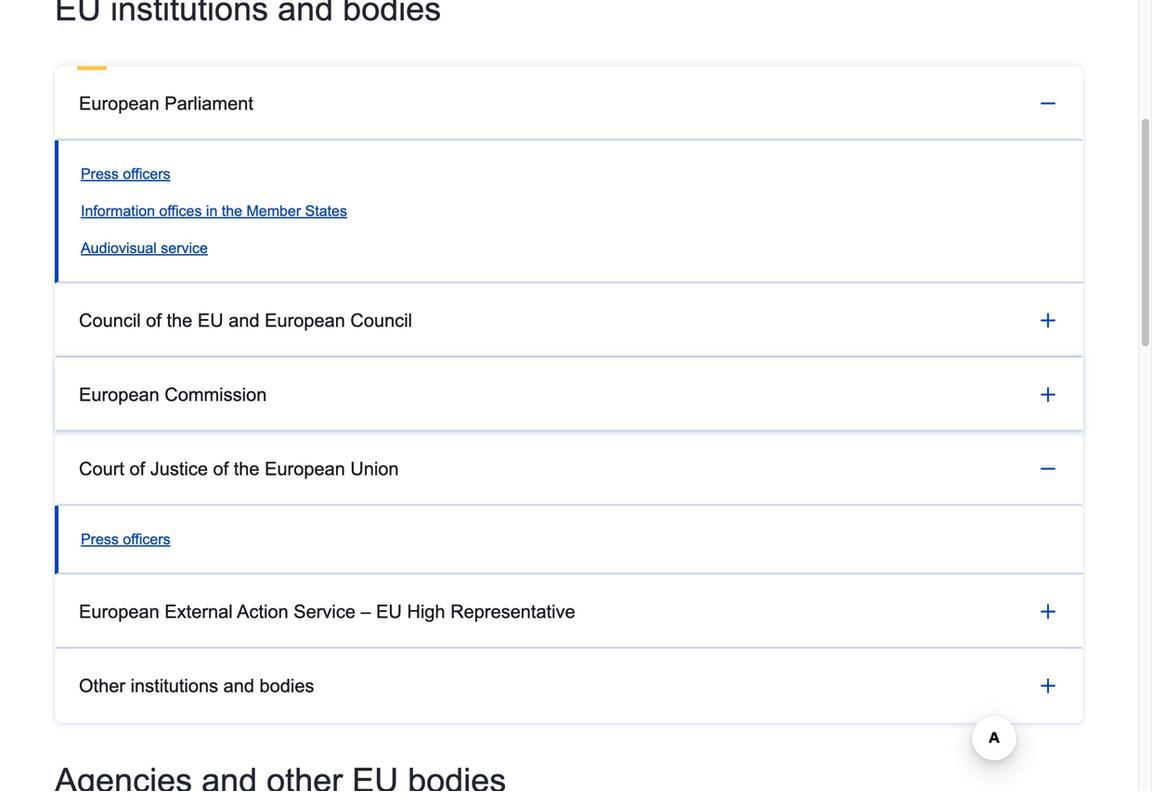 Task type: describe. For each thing, give the bounding box(es) containing it.
of for court
[[129, 459, 145, 479]]

the inside dropdown button
[[234, 459, 260, 479]]

representative
[[450, 602, 575, 622]]

press officers for second press officers "link" from the top
[[81, 531, 170, 548]]

court of justice of the european union
[[79, 459, 399, 479]]

in
[[206, 203, 218, 219]]

m image inside dropdown button
[[1037, 92, 1059, 115]]

press for second press officers "link" from the top
[[81, 531, 119, 548]]

court
[[79, 459, 124, 479]]

external
[[165, 602, 233, 622]]

council of the eu and european council
[[79, 310, 412, 331]]

1 officers from the top
[[123, 166, 170, 182]]

parliament
[[165, 93, 253, 114]]

of for council
[[146, 310, 161, 331]]

audiovisual service
[[81, 240, 208, 257]]

states
[[305, 203, 347, 219]]

european for european external action service – eu high representative
[[79, 602, 159, 622]]

member
[[246, 203, 301, 219]]

council of the eu and european council button
[[55, 283, 1083, 358]]

audiovisual
[[81, 240, 157, 257]]

press officers for 2nd press officers "link" from the bottom of the page
[[81, 166, 170, 182]]

m image for service
[[1037, 601, 1059, 623]]

other institutions and bodies
[[79, 676, 314, 697]]

service
[[294, 602, 356, 622]]

bodies
[[260, 676, 314, 697]]

–
[[361, 602, 371, 622]]

information
[[81, 203, 155, 219]]

action
[[237, 602, 288, 622]]

justice
[[150, 459, 208, 479]]

offices
[[159, 203, 202, 219]]

european external action service – eu high representative button
[[55, 575, 1083, 649]]

european external action service – eu high representative
[[79, 602, 575, 622]]

2 horizontal spatial of
[[213, 459, 229, 479]]

m image for union
[[1037, 458, 1059, 480]]

european for european commission
[[79, 385, 159, 405]]

2 council from the left
[[350, 310, 412, 331]]

institutions
[[130, 676, 218, 697]]

2 officers from the top
[[123, 531, 170, 548]]

1 vertical spatial and
[[223, 676, 254, 697]]

m image for bodies
[[1037, 675, 1059, 698]]



Task type: locate. For each thing, give the bounding box(es) containing it.
european commission
[[79, 385, 267, 405]]

3 m image from the top
[[1037, 675, 1059, 698]]

court of justice of the european union button
[[55, 432, 1083, 506]]

of down audiovisual service
[[146, 310, 161, 331]]

european for european parliament
[[79, 93, 159, 114]]

2 vertical spatial m image
[[1037, 675, 1059, 698]]

of
[[146, 310, 161, 331], [129, 459, 145, 479], [213, 459, 229, 479]]

of inside button
[[146, 310, 161, 331]]

1 vertical spatial press
[[81, 531, 119, 548]]

press down court
[[81, 531, 119, 548]]

1 vertical spatial m image
[[1037, 384, 1059, 406]]

service
[[161, 240, 208, 257]]

2 press officers from the top
[[81, 531, 170, 548]]

council
[[79, 310, 141, 331], [350, 310, 412, 331]]

commission
[[165, 385, 267, 405]]

0 vertical spatial press officers link
[[81, 166, 170, 182]]

press officers
[[81, 166, 170, 182], [81, 531, 170, 548]]

eu right –
[[376, 602, 402, 622]]

1 vertical spatial m image
[[1037, 601, 1059, 623]]

0 vertical spatial eu
[[198, 310, 223, 331]]

2 m image from the top
[[1037, 384, 1059, 406]]

0 vertical spatial press officers
[[81, 166, 170, 182]]

0 horizontal spatial eu
[[198, 310, 223, 331]]

press for 2nd press officers "link" from the bottom of the page
[[81, 166, 119, 182]]

press
[[81, 166, 119, 182], [81, 531, 119, 548]]

1 vertical spatial eu
[[376, 602, 402, 622]]

m image inside council of the eu and european council button
[[1037, 309, 1059, 332]]

officers down justice
[[123, 531, 170, 548]]

3 m image from the top
[[1037, 458, 1059, 480]]

press officers link
[[81, 166, 170, 182], [81, 531, 170, 548]]

1 press officers link from the top
[[81, 166, 170, 182]]

m image inside court of justice of the european union dropdown button
[[1037, 458, 1059, 480]]

1 horizontal spatial eu
[[376, 602, 402, 622]]

eu inside european external action service – eu high representative button
[[376, 602, 402, 622]]

press officers link down court
[[81, 531, 170, 548]]

1 horizontal spatial council
[[350, 310, 412, 331]]

m image
[[1037, 92, 1059, 115], [1037, 601, 1059, 623], [1037, 675, 1059, 698]]

m image for council
[[1037, 309, 1059, 332]]

of right court
[[129, 459, 145, 479]]

2 vertical spatial m image
[[1037, 458, 1059, 480]]

2 press officers link from the top
[[81, 531, 170, 548]]

1 m image from the top
[[1037, 309, 1059, 332]]

m image inside other institutions and bodies button
[[1037, 675, 1059, 698]]

other
[[79, 676, 125, 697]]

press officers up information
[[81, 166, 170, 182]]

0 vertical spatial the
[[222, 203, 242, 219]]

press officers down court
[[81, 531, 170, 548]]

and up commission
[[229, 310, 260, 331]]

1 vertical spatial press officers
[[81, 531, 170, 548]]

eu up commission
[[198, 310, 223, 331]]

0 vertical spatial m image
[[1037, 309, 1059, 332]]

press officers link up information
[[81, 166, 170, 182]]

the down service
[[167, 310, 192, 331]]

and
[[229, 310, 260, 331], [223, 676, 254, 697]]

2 vertical spatial the
[[234, 459, 260, 479]]

1 vertical spatial press officers link
[[81, 531, 170, 548]]

the
[[222, 203, 242, 219], [167, 310, 192, 331], [234, 459, 260, 479]]

information offices in the member states
[[81, 203, 347, 219]]

information offices in the member states link
[[81, 203, 347, 219]]

eu
[[198, 310, 223, 331], [376, 602, 402, 622]]

1 press from the top
[[81, 166, 119, 182]]

other institutions and bodies button
[[55, 649, 1083, 724]]

1 m image from the top
[[1037, 92, 1059, 115]]

of right justice
[[213, 459, 229, 479]]

0 vertical spatial officers
[[123, 166, 170, 182]]

european parliament
[[79, 93, 253, 114]]

and left 'bodies'
[[223, 676, 254, 697]]

m image inside button
[[1037, 384, 1059, 406]]

union
[[350, 459, 399, 479]]

high
[[407, 602, 445, 622]]

officers
[[123, 166, 170, 182], [123, 531, 170, 548]]

0 horizontal spatial of
[[129, 459, 145, 479]]

1 vertical spatial the
[[167, 310, 192, 331]]

0 horizontal spatial council
[[79, 310, 141, 331]]

1 horizontal spatial of
[[146, 310, 161, 331]]

european
[[79, 93, 159, 114], [265, 310, 345, 331], [79, 385, 159, 405], [265, 459, 345, 479], [79, 602, 159, 622]]

european commission button
[[55, 358, 1083, 432]]

0 vertical spatial m image
[[1037, 92, 1059, 115]]

m image
[[1037, 309, 1059, 332], [1037, 384, 1059, 406], [1037, 458, 1059, 480]]

the inside button
[[167, 310, 192, 331]]

1 press officers from the top
[[81, 166, 170, 182]]

1 council from the left
[[79, 310, 141, 331]]

officers up information
[[123, 166, 170, 182]]

the right justice
[[234, 459, 260, 479]]

m image inside european external action service – eu high representative button
[[1037, 601, 1059, 623]]

2 m image from the top
[[1037, 601, 1059, 623]]

2 press from the top
[[81, 531, 119, 548]]

audiovisual service link
[[81, 240, 208, 257]]

eu inside council of the eu and european council button
[[198, 310, 223, 331]]

0 vertical spatial and
[[229, 310, 260, 331]]

the right in
[[222, 203, 242, 219]]

european parliament button
[[55, 66, 1083, 141]]

0 vertical spatial press
[[81, 166, 119, 182]]

1 vertical spatial officers
[[123, 531, 170, 548]]

press up information
[[81, 166, 119, 182]]



Task type: vqa. For each thing, say whether or not it's contained in the screenshot.
Contact
no



